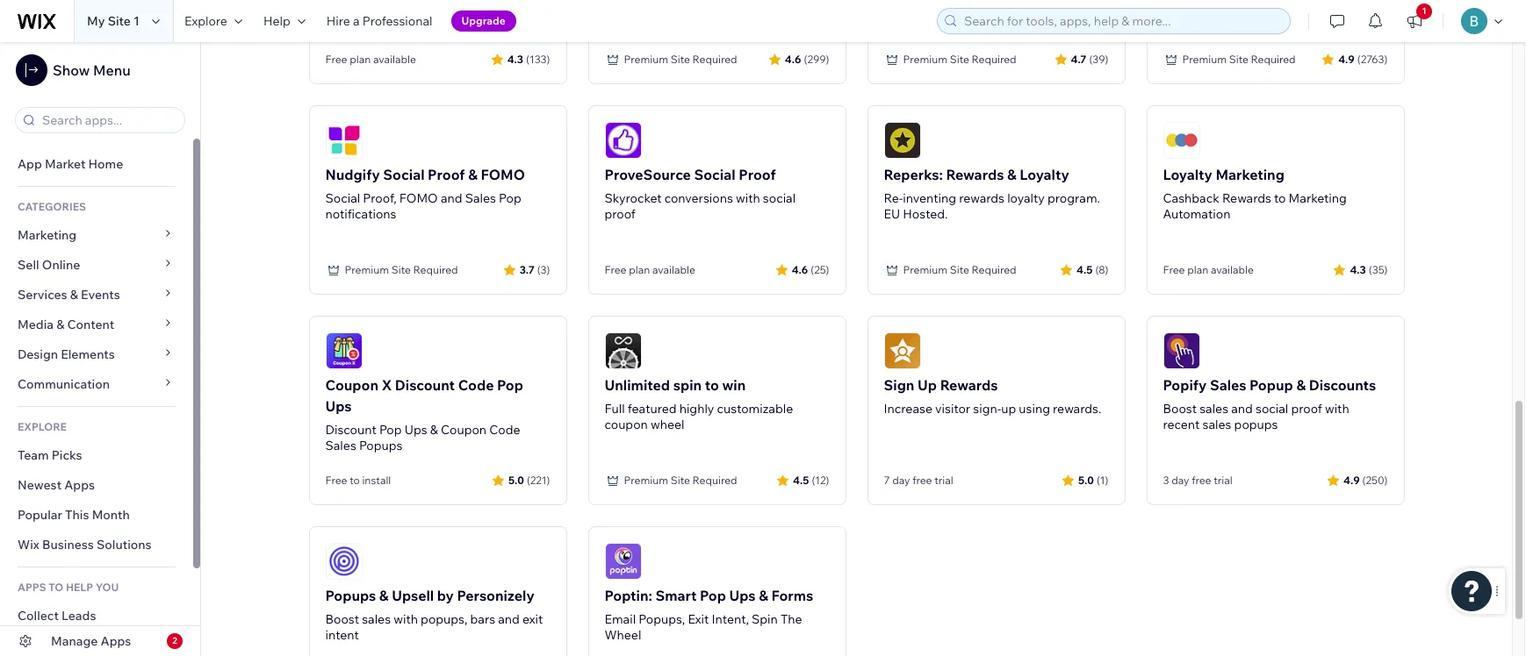 Task type: locate. For each thing, give the bounding box(es) containing it.
sales
[[465, 191, 496, 206], [1210, 377, 1247, 394], [325, 438, 356, 454]]

premium site required for 4.5 (12)
[[624, 474, 737, 487]]

wix business solutions
[[18, 537, 152, 553]]

2 horizontal spatial to
[[1274, 191, 1286, 206]]

5.0 left (221)
[[508, 474, 524, 487]]

4.6 for 4.6 (25)
[[792, 263, 808, 276]]

1 5.0 from the left
[[508, 474, 524, 487]]

1 vertical spatial boost
[[325, 612, 359, 628]]

popular this month link
[[0, 501, 193, 530]]

2 horizontal spatial with
[[1325, 401, 1349, 417]]

3 day free trial
[[1163, 474, 1233, 487]]

available for loyalty marketing
[[1211, 263, 1254, 277]]

1 horizontal spatial 1
[[1422, 5, 1427, 17]]

premium for 4.6 (299)
[[624, 53, 668, 66]]

trial
[[935, 474, 953, 487], [1214, 474, 1233, 487]]

free right 3
[[1192, 474, 1211, 487]]

1 horizontal spatial loyalty
[[1163, 166, 1213, 184]]

4.5 for unlimited spin to win
[[793, 474, 809, 487]]

premium
[[624, 53, 668, 66], [903, 53, 948, 66], [1182, 53, 1227, 66], [345, 263, 389, 277], [903, 263, 948, 277], [624, 474, 668, 487]]

to left win
[[705, 377, 719, 394]]

communication
[[18, 377, 113, 393]]

(25)
[[811, 263, 829, 276]]

email
[[605, 612, 636, 628]]

sales right intent on the bottom left
[[362, 612, 391, 628]]

required
[[693, 53, 737, 66], [972, 53, 1017, 66], [1251, 53, 1296, 66], [413, 263, 458, 277], [972, 263, 1017, 277], [693, 474, 737, 487]]

forms
[[771, 588, 813, 605]]

boost down popify
[[1163, 401, 1197, 417]]

social down nudgify
[[325, 191, 360, 206]]

free down 'hire'
[[325, 53, 347, 66]]

a
[[353, 13, 360, 29]]

1 horizontal spatial available
[[652, 263, 695, 277]]

0 vertical spatial 4.3
[[507, 52, 523, 65]]

0 vertical spatial proof
[[605, 206, 636, 222]]

1 vertical spatial proof
[[1291, 401, 1322, 417]]

premium down notifications
[[345, 263, 389, 277]]

help button
[[253, 0, 316, 42]]

premium down coupon
[[624, 474, 668, 487]]

1 vertical spatial with
[[1325, 401, 1349, 417]]

apps down collect leads link
[[101, 634, 131, 650]]

pop inside poptin: smart pop ups & forms email popups, exit intent, spin the wheel
[[700, 588, 726, 605]]

program.
[[1048, 191, 1100, 206]]

discount
[[395, 377, 455, 394], [325, 422, 377, 438]]

team picks link
[[0, 441, 193, 471]]

apps
[[18, 581, 46, 595]]

0 horizontal spatial proof
[[605, 206, 636, 222]]

available down conversions
[[652, 263, 695, 277]]

0 horizontal spatial loyalty
[[1020, 166, 1069, 184]]

2 horizontal spatial marketing
[[1289, 191, 1347, 206]]

2 trial from the left
[[1214, 474, 1233, 487]]

1 horizontal spatial to
[[705, 377, 719, 394]]

0 horizontal spatial 4.3
[[507, 52, 523, 65]]

2 proof from the left
[[739, 166, 776, 184]]

sales for popify sales popup & discounts
[[1200, 401, 1229, 417]]

loyalty inside the loyalty marketing cashback rewards to marketing automation
[[1163, 166, 1213, 184]]

& inside poptin: smart pop ups & forms email popups, exit intent, spin the wheel
[[759, 588, 768, 605]]

0 vertical spatial ups
[[325, 398, 352, 415]]

0 horizontal spatial proof
[[428, 166, 465, 184]]

& inside popify sales popup & discounts boost sales and social proof with recent sales popups
[[1297, 377, 1306, 394]]

5.0 left (1)
[[1078, 474, 1094, 487]]

collect
[[18, 609, 59, 624]]

customizable
[[717, 401, 793, 417]]

free for loyalty marketing
[[1163, 263, 1185, 277]]

premium for 4.5 (12)
[[624, 474, 668, 487]]

2 vertical spatial marketing
[[18, 227, 77, 243]]

2 horizontal spatial social
[[694, 166, 736, 184]]

1 horizontal spatial proof
[[739, 166, 776, 184]]

social inside 'provesource social proof skyrocket conversions with social proof'
[[694, 166, 736, 184]]

boost inside popups & upsell by personizely boost sales with popups, bars and exit intent
[[325, 612, 359, 628]]

1 horizontal spatial 5.0
[[1078, 474, 1094, 487]]

free right (3)
[[605, 263, 627, 277]]

1 horizontal spatial apps
[[101, 634, 131, 650]]

communication link
[[0, 370, 193, 400]]

1 horizontal spatial and
[[498, 612, 520, 628]]

boost down the popups & upsell by personizely logo
[[325, 612, 359, 628]]

0 horizontal spatial sales
[[325, 438, 356, 454]]

free plan available down automation
[[1163, 263, 1254, 277]]

4.9 left (250)
[[1344, 474, 1360, 487]]

highly
[[679, 401, 714, 417]]

wheel
[[651, 417, 685, 433]]

to right automation
[[1274, 191, 1286, 206]]

1 vertical spatial 4.6
[[792, 263, 808, 276]]

code
[[458, 377, 494, 394], [489, 422, 520, 438]]

reperks:
[[884, 166, 943, 184]]

2 horizontal spatial ups
[[729, 588, 756, 605]]

0 horizontal spatial 4.5
[[793, 474, 809, 487]]

loyalty up cashback
[[1163, 166, 1213, 184]]

popups
[[1234, 417, 1278, 433]]

site for 3.7 (3)
[[391, 263, 411, 277]]

app market home
[[18, 156, 123, 172]]

market
[[45, 156, 86, 172]]

1 vertical spatial marketing
[[1289, 191, 1347, 206]]

rewards right cashback
[[1222, 191, 1272, 206]]

1 vertical spatial code
[[489, 422, 520, 438]]

site for 4.5 (8)
[[950, 263, 969, 277]]

rewards inside the loyalty marketing cashback rewards to marketing automation
[[1222, 191, 1272, 206]]

4.6 left (25) at the right of the page
[[792, 263, 808, 276]]

newest apps
[[18, 478, 95, 494]]

trial right 3
[[1214, 474, 1233, 487]]

1 vertical spatial 4.5
[[793, 474, 809, 487]]

proof inside the nudgify social proof & fomo social proof, fomo and sales pop notifications
[[428, 166, 465, 184]]

4.9
[[1339, 52, 1355, 65], [1344, 474, 1360, 487]]

premium for 4.5 (8)
[[903, 263, 948, 277]]

free left install
[[325, 474, 347, 487]]

0 horizontal spatial free plan available
[[325, 53, 416, 66]]

loyalty marketing cashback rewards to marketing automation
[[1163, 166, 1347, 222]]

poptin: smart pop ups & forms logo image
[[605, 544, 642, 580]]

0 vertical spatial rewards
[[946, 166, 1004, 184]]

1 horizontal spatial 4.5
[[1077, 263, 1093, 276]]

1 vertical spatial 4.3
[[1350, 263, 1366, 276]]

you
[[95, 581, 119, 595]]

5.0 for sign up rewards
[[1078, 474, 1094, 487]]

plan for provesource social proof
[[629, 263, 650, 277]]

available down professional in the top left of the page
[[373, 53, 416, 66]]

ups
[[325, 398, 352, 415], [405, 422, 427, 438], [729, 588, 756, 605]]

0 vertical spatial marketing
[[1216, 166, 1285, 184]]

2 horizontal spatial sales
[[1210, 377, 1247, 394]]

1 horizontal spatial boost
[[1163, 401, 1197, 417]]

0 horizontal spatial day
[[892, 474, 910, 487]]

0 horizontal spatial social
[[763, 191, 796, 206]]

1 vertical spatial rewards
[[1222, 191, 1272, 206]]

0 horizontal spatial boost
[[325, 612, 359, 628]]

with down upsell on the bottom
[[394, 612, 418, 628]]

0 vertical spatial and
[[441, 191, 462, 206]]

4.3 left (133)
[[507, 52, 523, 65]]

4.6 left (299)
[[785, 52, 801, 65]]

0 horizontal spatial free
[[913, 474, 932, 487]]

free plan available down the hire a professional link
[[325, 53, 416, 66]]

the
[[781, 612, 802, 628]]

4.9 left (2763)
[[1339, 52, 1355, 65]]

2 vertical spatial sales
[[325, 438, 356, 454]]

app
[[18, 156, 42, 172]]

0 vertical spatial to
[[1274, 191, 1286, 206]]

1 horizontal spatial free
[[1192, 474, 1211, 487]]

and left exit
[[498, 612, 520, 628]]

rewards up rewards
[[946, 166, 1004, 184]]

unlimited spin to win logo image
[[605, 333, 642, 370]]

free
[[325, 53, 347, 66], [605, 263, 627, 277], [1163, 263, 1185, 277], [325, 474, 347, 487]]

popify sales popup & discounts boost sales and social proof with recent sales popups
[[1163, 377, 1376, 433]]

premium up reperks: rewards & loyalty logo
[[903, 53, 948, 66]]

0 vertical spatial boost
[[1163, 401, 1197, 417]]

1 horizontal spatial free plan available
[[605, 263, 695, 277]]

1 vertical spatial popups
[[325, 588, 376, 605]]

plan down a
[[350, 53, 371, 66]]

free down automation
[[1163, 263, 1185, 277]]

2 horizontal spatial and
[[1231, 401, 1253, 417]]

2
[[172, 636, 177, 647]]

0 horizontal spatial to
[[350, 474, 360, 487]]

design elements
[[18, 347, 115, 363]]

0 vertical spatial coupon
[[325, 377, 379, 394]]

2 day from the left
[[1172, 474, 1189, 487]]

apps up the this
[[64, 478, 95, 494]]

proof down provesource
[[605, 206, 636, 222]]

1 proof from the left
[[428, 166, 465, 184]]

social up proof,
[[383, 166, 425, 184]]

& inside popups & upsell by personizely boost sales with popups, bars and exit intent
[[379, 588, 389, 605]]

with down discounts
[[1325, 401, 1349, 417]]

premium up provesource social proof logo
[[624, 53, 668, 66]]

3
[[1163, 474, 1169, 487]]

with right conversions
[[736, 191, 760, 206]]

available down automation
[[1211, 263, 1254, 277]]

day right '7'
[[892, 474, 910, 487]]

plan for loyalty marketing
[[1187, 263, 1209, 277]]

& inside reperks: rewards & loyalty re-inventing rewards loyalty program. eu hosted.
[[1007, 166, 1017, 184]]

1 horizontal spatial coupon
[[441, 422, 487, 438]]

plan down skyrocket
[[629, 263, 650, 277]]

required for 4.5 (8)
[[972, 263, 1017, 277]]

proof for fomo
[[428, 166, 465, 184]]

premium site required
[[624, 53, 737, 66], [903, 53, 1017, 66], [1182, 53, 1296, 66], [345, 263, 458, 277], [903, 263, 1017, 277], [624, 474, 737, 487]]

day for popify
[[1172, 474, 1189, 487]]

0 horizontal spatial trial
[[935, 474, 953, 487]]

proof inside 'provesource social proof skyrocket conversions with social proof'
[[739, 166, 776, 184]]

reperks: rewards & loyalty re-inventing rewards loyalty program. eu hosted.
[[884, 166, 1100, 222]]

poptin: smart pop ups & forms email popups, exit intent, spin the wheel
[[605, 588, 813, 644]]

media & content
[[18, 317, 114, 333]]

design elements link
[[0, 340, 193, 370]]

sales inside coupon x discount code pop ups discount pop ups & coupon code sales popups
[[325, 438, 356, 454]]

sales for popups & upsell by personizely
[[362, 612, 391, 628]]

and right proof,
[[441, 191, 462, 206]]

free to install
[[325, 474, 391, 487]]

0 vertical spatial discount
[[395, 377, 455, 394]]

cashback
[[1163, 191, 1220, 206]]

collect leads
[[18, 609, 96, 624]]

1 vertical spatial 4.9
[[1344, 474, 1360, 487]]

0 vertical spatial popups
[[359, 438, 403, 454]]

site for 4.6 (299)
[[671, 53, 690, 66]]

2 free from the left
[[1192, 474, 1211, 487]]

social down popup
[[1256, 401, 1289, 417]]

0 horizontal spatial discount
[[325, 422, 377, 438]]

trial right '7'
[[935, 474, 953, 487]]

proof
[[428, 166, 465, 184], [739, 166, 776, 184]]

sign up rewards logo image
[[884, 333, 921, 370]]

premium down the hosted.
[[903, 263, 948, 277]]

0 horizontal spatial apps
[[64, 478, 95, 494]]

0 vertical spatial 4.6
[[785, 52, 801, 65]]

premium site required for 4.7 (39)
[[903, 53, 1017, 66]]

1 horizontal spatial trial
[[1214, 474, 1233, 487]]

free for popify
[[1192, 474, 1211, 487]]

1 horizontal spatial 4.3
[[1350, 263, 1366, 276]]

plan
[[350, 53, 371, 66], [629, 263, 650, 277], [1187, 263, 1209, 277]]

loyalty
[[1020, 166, 1069, 184], [1163, 166, 1213, 184]]

services & events link
[[0, 280, 193, 310]]

sales down popify
[[1200, 401, 1229, 417]]

pop
[[499, 191, 521, 206], [497, 377, 523, 394], [379, 422, 402, 438], [700, 588, 726, 605]]

month
[[92, 508, 130, 523]]

1 vertical spatial to
[[705, 377, 719, 394]]

(250)
[[1363, 474, 1388, 487]]

social
[[763, 191, 796, 206], [1256, 401, 1289, 417]]

4.3 left (35)
[[1350, 263, 1366, 276]]

coupon
[[325, 377, 379, 394], [441, 422, 487, 438]]

apps for newest apps
[[64, 478, 95, 494]]

discount right the x
[[395, 377, 455, 394]]

0 horizontal spatial available
[[373, 53, 416, 66]]

4.5 left (12)
[[793, 474, 809, 487]]

trial for up
[[935, 474, 953, 487]]

sidebar element
[[0, 42, 201, 657]]

wix business solutions link
[[0, 530, 193, 560]]

4.5 left the (8)
[[1077, 263, 1093, 276]]

4.3
[[507, 52, 523, 65], [1350, 263, 1366, 276]]

0 vertical spatial sales
[[465, 191, 496, 206]]

2 horizontal spatial available
[[1211, 263, 1254, 277]]

required for 4.9 (2763)
[[1251, 53, 1296, 66]]

bars
[[470, 612, 495, 628]]

to left install
[[350, 474, 360, 487]]

eu
[[884, 206, 900, 222]]

social up conversions
[[694, 166, 736, 184]]

fomo
[[481, 166, 525, 184], [399, 191, 438, 206]]

1 horizontal spatial social
[[1256, 401, 1289, 417]]

1 free from the left
[[913, 474, 932, 487]]

plan down automation
[[1187, 263, 1209, 277]]

0 vertical spatial apps
[[64, 478, 95, 494]]

1 horizontal spatial ups
[[405, 422, 427, 438]]

loyalty marketing logo image
[[1163, 122, 1200, 159]]

2 loyalty from the left
[[1163, 166, 1213, 184]]

sales inside popups & upsell by personizely boost sales with popups, bars and exit intent
[[362, 612, 391, 628]]

0 vertical spatial fomo
[[481, 166, 525, 184]]

0 vertical spatial 4.9
[[1339, 52, 1355, 65]]

1 horizontal spatial proof
[[1291, 401, 1322, 417]]

up
[[1001, 401, 1016, 417]]

premium site required for 4.6 (299)
[[624, 53, 737, 66]]

popups down the popups & upsell by personizely logo
[[325, 588, 376, 605]]

0 horizontal spatial with
[[394, 612, 418, 628]]

premium up loyalty marketing logo
[[1182, 53, 1227, 66]]

(3)
[[537, 263, 550, 276]]

2 5.0 from the left
[[1078, 474, 1094, 487]]

sales inside the nudgify social proof & fomo social proof, fomo and sales pop notifications
[[465, 191, 496, 206]]

2 vertical spatial rewards
[[940, 377, 998, 394]]

and inside popify sales popup & discounts boost sales and social proof with recent sales popups
[[1231, 401, 1253, 417]]

1 vertical spatial sales
[[1210, 377, 1247, 394]]

4.9 (2763)
[[1339, 52, 1388, 65]]

media
[[18, 317, 54, 333]]

4.5 (12)
[[793, 474, 829, 487]]

1 trial from the left
[[935, 474, 953, 487]]

loyalty up loyalty
[[1020, 166, 1069, 184]]

1 day from the left
[[892, 474, 910, 487]]

2 vertical spatial ups
[[729, 588, 756, 605]]

1 loyalty from the left
[[1020, 166, 1069, 184]]

2 horizontal spatial free plan available
[[1163, 263, 1254, 277]]

day right 3
[[1172, 474, 1189, 487]]

sign
[[884, 377, 915, 394]]

free right '7'
[[913, 474, 932, 487]]

rewards up "visitor"
[[940, 377, 998, 394]]

site for 4.5 (12)
[[671, 474, 690, 487]]

sales right recent
[[1203, 417, 1232, 433]]

0 horizontal spatial plan
[[350, 53, 371, 66]]

2 vertical spatial and
[[498, 612, 520, 628]]

social up 4.6 (25)
[[763, 191, 796, 206]]

premium site required for 4.5 (8)
[[903, 263, 1017, 277]]

2 horizontal spatial plan
[[1187, 263, 1209, 277]]

ups inside poptin: smart pop ups & forms email popups, exit intent, spin the wheel
[[729, 588, 756, 605]]

upgrade button
[[451, 11, 516, 32]]

popups & upsell by personizely logo image
[[325, 544, 362, 580]]

free plan available for provesource
[[605, 263, 695, 277]]

3.7 (3)
[[520, 263, 550, 276]]

free plan available down skyrocket
[[605, 263, 695, 277]]

1 horizontal spatial social
[[383, 166, 425, 184]]

popups up install
[[359, 438, 403, 454]]

1 horizontal spatial fomo
[[481, 166, 525, 184]]

0 horizontal spatial marketing
[[18, 227, 77, 243]]

0 horizontal spatial and
[[441, 191, 462, 206]]

popups
[[359, 438, 403, 454], [325, 588, 376, 605]]

4.7
[[1071, 52, 1087, 65]]

rewards inside the sign up rewards increase visitor sign-up using rewards.
[[940, 377, 998, 394]]

1 vertical spatial and
[[1231, 401, 1253, 417]]

discount up free to install at the left bottom of page
[[325, 422, 377, 438]]

1 vertical spatial social
[[1256, 401, 1289, 417]]

apps to help you
[[18, 581, 119, 595]]

sales
[[1200, 401, 1229, 417], [1203, 417, 1232, 433], [362, 612, 391, 628]]

premium site required for 3.7 (3)
[[345, 263, 458, 277]]

1 vertical spatial discount
[[325, 422, 377, 438]]

4.7 (39)
[[1071, 52, 1109, 65]]

required for 3.7 (3)
[[413, 263, 458, 277]]

and
[[441, 191, 462, 206], [1231, 401, 1253, 417], [498, 612, 520, 628]]

1 horizontal spatial marketing
[[1216, 166, 1285, 184]]

and down popup
[[1231, 401, 1253, 417]]

help
[[66, 581, 93, 595]]

proof for conversions
[[739, 166, 776, 184]]

1 vertical spatial apps
[[101, 634, 131, 650]]

with inside popups & upsell by personizely boost sales with popups, bars and exit intent
[[394, 612, 418, 628]]

1 horizontal spatial plan
[[629, 263, 650, 277]]

proof down popup
[[1291, 401, 1322, 417]]

0 vertical spatial with
[[736, 191, 760, 206]]

with inside popify sales popup & discounts boost sales and social proof with recent sales popups
[[1325, 401, 1349, 417]]

boost inside popify sales popup & discounts boost sales and social proof with recent sales popups
[[1163, 401, 1197, 417]]



Task type: vqa. For each thing, say whether or not it's contained in the screenshot.
(221)
yes



Task type: describe. For each thing, give the bounding box(es) containing it.
(12)
[[812, 474, 829, 487]]

0 horizontal spatial 1
[[134, 13, 140, 29]]

4.3 for 4.3 (35)
[[1350, 263, 1366, 276]]

required for 4.5 (12)
[[693, 474, 737, 487]]

popular this month
[[18, 508, 130, 523]]

coupon x discount code pop ups logo image
[[325, 333, 362, 370]]

services
[[18, 287, 67, 303]]

elements
[[61, 347, 115, 363]]

recent
[[1163, 417, 1200, 433]]

required for 4.6 (299)
[[693, 53, 737, 66]]

show menu
[[53, 61, 131, 79]]

rewards inside reperks: rewards & loyalty re-inventing rewards loyalty program. eu hosted.
[[946, 166, 1004, 184]]

popup
[[1250, 377, 1293, 394]]

this
[[65, 508, 89, 523]]

unlimited spin to win full featured highly customizable coupon wheel
[[605, 377, 793, 433]]

nudgify social proof & fomo social proof, fomo and sales pop notifications
[[325, 166, 525, 222]]

trial for sales
[[1214, 474, 1233, 487]]

(299)
[[804, 52, 829, 65]]

social for nudgify
[[383, 166, 425, 184]]

collect leads link
[[0, 602, 193, 631]]

(8)
[[1095, 263, 1109, 276]]

visitor
[[935, 401, 971, 417]]

social inside 'provesource social proof skyrocket conversions with social proof'
[[763, 191, 796, 206]]

site for 4.7 (39)
[[950, 53, 969, 66]]

personizely
[[457, 588, 535, 605]]

show menu button
[[16, 54, 131, 86]]

pop inside the nudgify social proof & fomo social proof, fomo and sales pop notifications
[[499, 191, 521, 206]]

Search for tools, apps, help & more... field
[[959, 9, 1285, 33]]

loyalty inside reperks: rewards & loyalty re-inventing rewards loyalty program. eu hosted.
[[1020, 166, 1069, 184]]

free plan available for loyalty
[[1163, 263, 1254, 277]]

automation
[[1163, 206, 1231, 222]]

intent
[[325, 628, 359, 644]]

increase
[[884, 401, 933, 417]]

premium site required for 4.9 (2763)
[[1182, 53, 1296, 66]]

hire a professional link
[[316, 0, 443, 42]]

social inside popify sales popup & discounts boost sales and social proof with recent sales popups
[[1256, 401, 1289, 417]]

provesource social proof skyrocket conversions with social proof
[[605, 166, 796, 222]]

nudgify social proof & fomo logo image
[[325, 122, 362, 159]]

menu
[[93, 61, 131, 79]]

0 horizontal spatial social
[[325, 191, 360, 206]]

4.3 for 4.3 (133)
[[507, 52, 523, 65]]

content
[[67, 317, 114, 333]]

sell online
[[18, 257, 80, 273]]

upgrade
[[462, 14, 506, 27]]

my
[[87, 13, 105, 29]]

and inside the nudgify social proof & fomo social proof, fomo and sales pop notifications
[[441, 191, 462, 206]]

(35)
[[1369, 263, 1388, 276]]

x
[[382, 377, 392, 394]]

4.5 (8)
[[1077, 263, 1109, 276]]

site for 4.9 (2763)
[[1229, 53, 1249, 66]]

free for coupon x discount code pop ups
[[325, 474, 347, 487]]

with inside 'provesource social proof skyrocket conversions with social proof'
[[736, 191, 760, 206]]

5.0 for coupon x discount code pop ups
[[508, 474, 524, 487]]

loyalty
[[1007, 191, 1045, 206]]

available for provesource social proof
[[652, 263, 695, 277]]

sign-
[[973, 401, 1001, 417]]

spin
[[673, 377, 702, 394]]

popups & upsell by personizely boost sales with popups, bars and exit intent
[[325, 588, 543, 644]]

1 horizontal spatial discount
[[395, 377, 455, 394]]

hire
[[326, 13, 350, 29]]

team picks
[[18, 448, 82, 464]]

notifications
[[325, 206, 396, 222]]

7
[[884, 474, 890, 487]]

day for sign
[[892, 474, 910, 487]]

app market home link
[[0, 149, 193, 179]]

rewards
[[959, 191, 1005, 206]]

4.6 (299)
[[785, 52, 829, 65]]

1 inside button
[[1422, 5, 1427, 17]]

4.6 for 4.6 (299)
[[785, 52, 801, 65]]

0 horizontal spatial ups
[[325, 398, 352, 415]]

(133)
[[526, 52, 550, 65]]

3.7
[[520, 263, 535, 276]]

up
[[918, 377, 937, 394]]

coupon
[[605, 417, 648, 433]]

proof inside 'provesource social proof skyrocket conversions with social proof'
[[605, 206, 636, 222]]

categories
[[18, 200, 86, 213]]

re-
[[884, 191, 903, 206]]

full
[[605, 401, 625, 417]]

popular
[[18, 508, 62, 523]]

provesource social proof logo image
[[605, 122, 642, 159]]

4.9 for 4.9 (250)
[[1344, 474, 1360, 487]]

0 vertical spatial code
[[458, 377, 494, 394]]

premium for 4.9 (2763)
[[1182, 53, 1227, 66]]

to inside unlimited spin to win full featured highly customizable coupon wheel
[[705, 377, 719, 394]]

explore
[[18, 421, 67, 434]]

4.5 for reperks: rewards & loyalty
[[1077, 263, 1093, 276]]

proof,
[[363, 191, 397, 206]]

hosted.
[[903, 206, 948, 222]]

1 vertical spatial coupon
[[441, 422, 487, 438]]

marketing link
[[0, 220, 193, 250]]

boost for popify
[[1163, 401, 1197, 417]]

home
[[88, 156, 123, 172]]

smart
[[656, 588, 697, 605]]

provesource
[[605, 166, 691, 184]]

apps for manage apps
[[101, 634, 131, 650]]

(221)
[[527, 474, 550, 487]]

premium for 4.7 (39)
[[903, 53, 948, 66]]

1 vertical spatial ups
[[405, 422, 427, 438]]

inventing
[[903, 191, 956, 206]]

popify sales popup & discounts logo image
[[1163, 333, 1200, 370]]

conversions
[[665, 191, 733, 206]]

services & events
[[18, 287, 120, 303]]

& inside the nudgify social proof & fomo social proof, fomo and sales pop notifications
[[468, 166, 478, 184]]

proof inside popify sales popup & discounts boost sales and social proof with recent sales popups
[[1291, 401, 1322, 417]]

reperks: rewards & loyalty logo image
[[884, 122, 921, 159]]

& inside coupon x discount code pop ups discount pop ups & coupon code sales popups
[[430, 422, 438, 438]]

marketing inside sidebar element
[[18, 227, 77, 243]]

5.0 (221)
[[508, 474, 550, 487]]

0 horizontal spatial coupon
[[325, 377, 379, 394]]

skyrocket
[[605, 191, 662, 206]]

sales inside popify sales popup & discounts boost sales and social proof with recent sales popups
[[1210, 377, 1247, 394]]

to inside the loyalty marketing cashback rewards to marketing automation
[[1274, 191, 1286, 206]]

popups inside popups & upsell by personizely boost sales with popups, bars and exit intent
[[325, 588, 376, 605]]

newest
[[18, 478, 62, 494]]

popups inside coupon x discount code pop ups discount pop ups & coupon code sales popups
[[359, 438, 403, 454]]

(39)
[[1089, 52, 1109, 65]]

sell
[[18, 257, 39, 273]]

free for provesource social proof
[[605, 263, 627, 277]]

business
[[42, 537, 94, 553]]

unlimited
[[605, 377, 670, 394]]

sell online link
[[0, 250, 193, 280]]

team
[[18, 448, 49, 464]]

required for 4.7 (39)
[[972, 53, 1017, 66]]

4.9 for 4.9 (2763)
[[1339, 52, 1355, 65]]

professional
[[362, 13, 433, 29]]

manage
[[51, 634, 98, 650]]

premium for 3.7 (3)
[[345, 263, 389, 277]]

help
[[263, 13, 290, 29]]

using
[[1019, 401, 1050, 417]]

wheel
[[605, 628, 641, 644]]

7 day free trial
[[884, 474, 953, 487]]

4.3 (133)
[[507, 52, 550, 65]]

free for sign
[[913, 474, 932, 487]]

social for provesource
[[694, 166, 736, 184]]

boost for popups
[[325, 612, 359, 628]]

newest apps link
[[0, 471, 193, 501]]

design
[[18, 347, 58, 363]]

show
[[53, 61, 90, 79]]

Search apps... field
[[37, 108, 179, 133]]

1 vertical spatial fomo
[[399, 191, 438, 206]]

featured
[[628, 401, 677, 417]]

sign up rewards increase visitor sign-up using rewards.
[[884, 377, 1102, 417]]

exit
[[688, 612, 709, 628]]

hire a professional
[[326, 13, 433, 29]]

and inside popups & upsell by personizely boost sales with popups, bars and exit intent
[[498, 612, 520, 628]]



